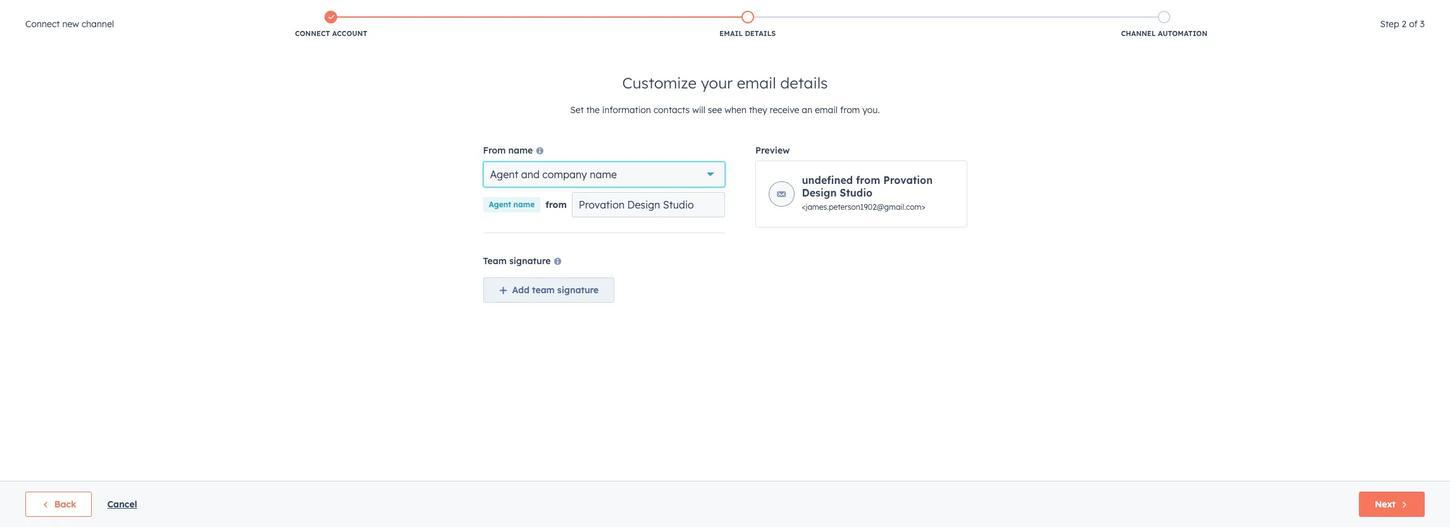 Task type: vqa. For each thing, say whether or not it's contained in the screenshot.
Management
no



Task type: describe. For each thing, give the bounding box(es) containing it.
cancel button
[[107, 497, 137, 513]]

3
[[1421, 18, 1425, 30]]

list containing connect account
[[123, 8, 1373, 41]]

connect new channel heading
[[25, 16, 114, 32]]

new
[[62, 18, 79, 30]]

upgrade image
[[1130, 5, 1141, 17]]

2
[[1402, 18, 1407, 30]]

see
[[708, 104, 722, 116]]

company
[[543, 168, 587, 181]]

name for from name
[[508, 145, 533, 156]]

contacts
[[654, 104, 690, 116]]

details inside list item
[[745, 29, 776, 38]]

an
[[802, 104, 813, 116]]

information
[[602, 104, 651, 116]]

preview
[[756, 145, 790, 156]]

of
[[1410, 18, 1418, 30]]

connect for connect new channel
[[25, 18, 60, 30]]

undefined from provation design studio <james.peterson1902@gmail.com>
[[802, 174, 933, 212]]

connect account completed list item
[[123, 8, 540, 41]]

upgrade menu
[[1129, 0, 1435, 20]]

automation
[[1158, 29, 1208, 38]]

channel
[[82, 18, 114, 30]]

team
[[483, 256, 507, 267]]

connect for connect account
[[295, 29, 330, 38]]

next button
[[1360, 492, 1425, 518]]

agent for agent name
[[489, 200, 511, 209]]

your
[[701, 73, 733, 92]]

1 vertical spatial details
[[781, 73, 828, 92]]

cancel
[[107, 499, 137, 511]]

email
[[720, 29, 743, 38]]

name for agent name
[[514, 200, 535, 209]]

add
[[512, 285, 530, 296]]

undefined
[[802, 174, 853, 187]]

email details
[[720, 29, 776, 38]]

back button
[[25, 492, 92, 518]]

signature inside button
[[557, 285, 599, 296]]

connect account
[[295, 29, 367, 38]]

back
[[54, 499, 76, 511]]

and
[[521, 168, 540, 181]]

the
[[587, 104, 600, 116]]

add team signature button
[[483, 278, 615, 303]]



Task type: locate. For each thing, give the bounding box(es) containing it.
when
[[725, 104, 747, 116]]

channel
[[1121, 29, 1156, 38]]

step
[[1381, 18, 1400, 30]]

name right 'company'
[[590, 168, 617, 181]]

connect left new
[[25, 18, 60, 30]]

they
[[749, 104, 767, 116]]

set
[[570, 104, 584, 116]]

agent and company name
[[490, 168, 617, 181]]

team
[[532, 285, 555, 296]]

signature right team
[[557, 285, 599, 296]]

from inside undefined from provation design studio <james.peterson1902@gmail.com>
[[856, 174, 881, 187]]

customize your email details
[[622, 73, 828, 92]]

from
[[840, 104, 860, 116], [856, 174, 881, 187], [546, 199, 567, 211]]

<james.peterson1902@gmail.com>
[[802, 203, 926, 212]]

0 vertical spatial details
[[745, 29, 776, 38]]

agent down "from"
[[489, 200, 511, 209]]

channel automation
[[1121, 29, 1208, 38]]

signature
[[509, 256, 551, 267], [557, 285, 599, 296]]

provation
[[884, 174, 933, 187]]

name down the and
[[514, 200, 535, 209]]

0 vertical spatial name
[[508, 145, 533, 156]]

0 horizontal spatial email
[[737, 73, 776, 92]]

0 vertical spatial email
[[737, 73, 776, 92]]

agent and company name button
[[483, 162, 725, 187]]

2 vertical spatial from
[[546, 199, 567, 211]]

connect inside heading
[[25, 18, 60, 30]]

design
[[802, 187, 837, 199]]

connect inside list item
[[295, 29, 330, 38]]

from down 'agent and company name'
[[546, 199, 567, 211]]

agent down from name
[[490, 168, 519, 181]]

agent name
[[489, 200, 535, 209]]

name up the and
[[508, 145, 533, 156]]

2 vertical spatial name
[[514, 200, 535, 209]]

1 horizontal spatial connect
[[295, 29, 330, 38]]

from
[[483, 145, 506, 156]]

Search HubSpot search field
[[1273, 27, 1428, 48]]

email right the an
[[815, 104, 838, 116]]

details right email
[[745, 29, 776, 38]]

1 vertical spatial name
[[590, 168, 617, 181]]

details up the an
[[781, 73, 828, 92]]

set the information contacts will see when they receive an email from you.
[[570, 104, 880, 116]]

list
[[123, 8, 1373, 41]]

studio
[[840, 187, 873, 199]]

channel automation list item
[[956, 8, 1373, 41]]

1 horizontal spatial email
[[815, 104, 838, 116]]

from left you.
[[840, 104, 860, 116]]

1 vertical spatial email
[[815, 104, 838, 116]]

from name
[[483, 145, 533, 156]]

agent inside popup button
[[490, 168, 519, 181]]

from up <james.peterson1902@gmail.com>
[[856, 174, 881, 187]]

receive
[[770, 104, 800, 116]]

menu item
[[1299, 0, 1435, 20]]

email up they
[[737, 73, 776, 92]]

you.
[[863, 104, 880, 116]]

name inside 'agent and company name' popup button
[[590, 168, 617, 181]]

connect left account
[[295, 29, 330, 38]]

connect
[[25, 18, 60, 30], [295, 29, 330, 38]]

agent
[[490, 168, 519, 181], [489, 200, 511, 209]]

step 2 of 3
[[1381, 18, 1425, 30]]

1 vertical spatial from
[[856, 174, 881, 187]]

email
[[737, 73, 776, 92], [815, 104, 838, 116]]

details
[[745, 29, 776, 38], [781, 73, 828, 92]]

add team signature
[[512, 285, 599, 296]]

0 vertical spatial agent
[[490, 168, 519, 181]]

0 vertical spatial signature
[[509, 256, 551, 267]]

next
[[1375, 499, 1396, 511]]

account
[[332, 29, 367, 38]]

0 horizontal spatial connect
[[25, 18, 60, 30]]

agent for agent and company name
[[490, 168, 519, 181]]

team signature
[[483, 256, 551, 267]]

0 horizontal spatial signature
[[509, 256, 551, 267]]

signature up 'add'
[[509, 256, 551, 267]]

1 vertical spatial signature
[[557, 285, 599, 296]]

0 vertical spatial from
[[840, 104, 860, 116]]

will
[[693, 104, 706, 116]]

1 vertical spatial agent
[[489, 200, 511, 209]]

1 horizontal spatial signature
[[557, 285, 599, 296]]

0 horizontal spatial details
[[745, 29, 776, 38]]

upgrade
[[1144, 6, 1178, 16]]

customize
[[622, 73, 697, 92]]

connect new channel
[[25, 18, 114, 30]]

email details list item
[[540, 8, 956, 41]]

None text field
[[572, 192, 725, 218]]

name
[[508, 145, 533, 156], [590, 168, 617, 181], [514, 200, 535, 209]]

1 horizontal spatial details
[[781, 73, 828, 92]]



